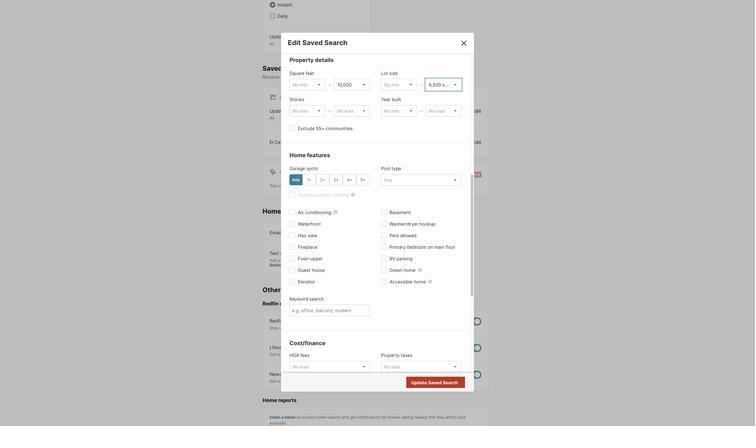 Task type: vqa. For each thing, say whether or not it's contained in the screenshot.
Units
no



Task type: locate. For each thing, give the bounding box(es) containing it.
1 vertical spatial for
[[280, 170, 289, 175]]

on left the main
[[428, 245, 433, 250]]

redfin down "other"
[[263, 301, 279, 307]]

2 horizontal spatial on
[[428, 245, 433, 250]]

has
[[298, 233, 306, 239]]

1 horizontal spatial parking
[[397, 256, 413, 262]]

local down lifestyle
[[278, 353, 286, 358]]

1 vertical spatial edit button
[[473, 139, 482, 146]]

upper
[[310, 256, 323, 262]]

to left buy
[[366, 326, 370, 331]]

on right based
[[337, 74, 342, 80]]

spots
[[306, 166, 318, 172]]

0 vertical spatial local
[[278, 353, 286, 358]]

1 vertical spatial search
[[443, 380, 458, 386]]

for left sale
[[280, 95, 289, 101]]

get
[[270, 353, 276, 358], [270, 379, 276, 384]]

1 vertical spatial home
[[263, 208, 281, 216]]

1 horizontal spatial reports
[[328, 416, 341, 420]]

for inside to access home reports and get notifications for homes selling nearby that may affect your estimate.
[[382, 416, 387, 420]]

guest house
[[298, 268, 325, 274]]

for
[[373, 183, 379, 189], [382, 416, 387, 420]]

1 horizontal spatial to
[[297, 416, 301, 420]]

from right market
[[383, 379, 392, 384]]

local inside lifestyle & tips get local insights, home improvement tips, style and design resources.
[[278, 353, 286, 358]]

0 horizontal spatial on
[[299, 326, 304, 331]]

1 vertical spatial types
[[287, 108, 299, 114]]

0 vertical spatial searches
[[284, 65, 314, 72]]

lot
[[381, 71, 388, 76]]

your inside newsletter from my agent get notified about the latest trends in the real estate market from your local redfin agent.
[[393, 379, 401, 384]]

0 vertical spatial all
[[270, 41, 274, 46]]

to
[[285, 326, 289, 331], [366, 326, 370, 331], [297, 416, 301, 420]]

hoa
[[290, 353, 299, 359]]

edit button for no emails
[[473, 139, 482, 146]]

home up estimate.
[[285, 416, 296, 420]]

rentals
[[380, 183, 395, 189]]

0 horizontal spatial search
[[309, 297, 324, 302]]

list box
[[290, 79, 325, 91], [334, 79, 370, 91], [381, 79, 417, 91], [426, 79, 462, 91], [290, 105, 325, 117], [334, 105, 370, 117], [381, 105, 417, 117], [426, 105, 462, 117], [381, 174, 462, 186], [290, 362, 370, 373], [381, 362, 462, 373]]

None checkbox
[[463, 345, 482, 353]]

types down stories
[[287, 108, 299, 114]]

redfin news stay up to date on redfin's tools and features, how to buy or sell a home, and connect with an agent.
[[270, 319, 458, 331]]

1 horizontal spatial notifications
[[358, 416, 380, 420]]

home down the cost/finance on the left bottom of the page
[[304, 353, 314, 358]]

0 vertical spatial update types all
[[270, 34, 299, 46]]

on for news
[[299, 326, 304, 331]]

2 vertical spatial redfin
[[412, 379, 424, 384]]

0 horizontal spatial reports
[[278, 398, 297, 404]]

update saved search button
[[407, 377, 465, 389]]

Any radio
[[289, 174, 303, 186]]

0 horizontal spatial for
[[373, 183, 379, 189]]

phone
[[288, 258, 300, 263]]

searches up timely
[[284, 65, 314, 72]]

no inside button
[[436, 381, 442, 386]]

redfin for redfin news stay up to date on redfin's tools and features, how to buy or sell a home, and connect with an agent.
[[270, 319, 283, 324]]

1 vertical spatial agent.
[[425, 379, 437, 384]]

main
[[434, 245, 445, 250]]

no results button
[[429, 378, 464, 389]]

parking
[[333, 193, 349, 198], [397, 256, 413, 262]]

2 get from the top
[[270, 379, 276, 384]]

0 vertical spatial emails
[[436, 140, 450, 145]]

property right design
[[381, 353, 400, 359]]

0 vertical spatial edit
[[288, 39, 301, 47]]

0 horizontal spatial search
[[324, 39, 348, 47]]

searches down 2+ at the top left of page
[[317, 183, 337, 189]]

0 vertical spatial parking
[[333, 193, 349, 198]]

1 horizontal spatial no
[[436, 381, 442, 386]]

1 horizontal spatial for
[[382, 416, 387, 420]]

keyword
[[290, 297, 308, 302]]

option group containing any
[[289, 174, 370, 186]]

2 for from the top
[[280, 170, 289, 175]]

built
[[392, 97, 401, 102]]

0 vertical spatial get
[[270, 353, 276, 358]]

in right the number
[[316, 258, 319, 263]]

insights,
[[287, 353, 303, 358]]

square
[[290, 71, 305, 76]]

parking up green home
[[397, 256, 413, 262]]

— for square feet
[[328, 82, 332, 87]]

1 vertical spatial property
[[381, 353, 400, 359]]

market
[[369, 379, 382, 384]]

home up accessible home
[[404, 268, 416, 274]]

instant
[[278, 2, 292, 8]]

1 vertical spatial all
[[270, 116, 274, 121]]

reports left the get in the left bottom of the page
[[328, 416, 341, 420]]

0 vertical spatial for
[[280, 95, 289, 101]]

the left real
[[341, 379, 347, 384]]

all up el
[[270, 116, 274, 121]]

1 vertical spatial for
[[382, 416, 387, 420]]

and left the get in the left bottom of the page
[[342, 416, 349, 420]]

property details
[[290, 57, 334, 63]]

get down newsletter
[[270, 379, 276, 384]]

update inside button
[[411, 380, 427, 386]]

on inside the redfin news stay up to date on redfin's tools and features, how to buy or sell a home, and connect with an agent.
[[299, 326, 304, 331]]

cost/finance
[[290, 340, 326, 347]]

style
[[350, 353, 359, 358]]

search
[[375, 74, 390, 80], [309, 297, 324, 302]]

1 horizontal spatial searches
[[317, 183, 337, 189]]

to inside to access home reports and get notifications for homes selling nearby that may affect your estimate.
[[297, 416, 301, 420]]

0 horizontal spatial to
[[285, 326, 289, 331]]

1 vertical spatial from
[[383, 379, 392, 384]]

search up e.g. office, balcony, modern text field
[[309, 297, 324, 302]]

real
[[348, 379, 355, 384]]

rent
[[290, 170, 302, 175]]

pets
[[390, 233, 399, 239]]

exclude
[[298, 126, 315, 132]]

0 vertical spatial on
[[337, 74, 342, 80]]

home inside edit saved search dialog
[[290, 152, 306, 159]]

0 vertical spatial search
[[324, 39, 348, 47]]

1 vertical spatial local
[[402, 379, 411, 384]]

2 types from the top
[[287, 108, 299, 114]]

1 horizontal spatial property
[[381, 353, 400, 359]]

saved up property details
[[302, 39, 323, 47]]

edit button
[[473, 108, 482, 121], [473, 139, 482, 146]]

1 vertical spatial notifications
[[358, 416, 380, 420]]

0 horizontal spatial property
[[290, 57, 314, 63]]

parking down while
[[333, 193, 349, 198]]

edit saved search element
[[288, 39, 454, 47]]

on for searches
[[337, 74, 342, 80]]

on right the date
[[299, 326, 304, 331]]

0 vertical spatial types
[[287, 34, 299, 40]]

0 horizontal spatial the
[[305, 379, 311, 384]]

results
[[443, 381, 458, 386]]

1 horizontal spatial in
[[337, 379, 340, 384]]

all
[[270, 41, 274, 46], [270, 116, 274, 121]]

search left filters.
[[375, 74, 390, 80]]

—
[[328, 82, 332, 87], [419, 82, 423, 87], [328, 109, 332, 113], [419, 109, 423, 113]]

home down test
[[290, 152, 306, 159]]

local inside newsletter from my agent get notified about the latest trends in the real estate market from your local redfin agent.
[[402, 379, 411, 384]]

1 vertical spatial edit
[[473, 108, 482, 114]]

0 vertical spatial in
[[316, 258, 319, 263]]

0 vertical spatial a
[[391, 326, 394, 331]]

stories
[[290, 97, 305, 102]]

redfin up stay
[[270, 319, 283, 324]]

2 edit button from the top
[[473, 139, 482, 146]]

all down daily radio
[[270, 41, 274, 46]]

get inside newsletter from my agent get notified about the latest trends in the real estate market from your local redfin agent.
[[270, 379, 276, 384]]

home right the access
[[316, 416, 326, 420]]

1 horizontal spatial agent.
[[446, 326, 458, 331]]

saved inside button
[[428, 380, 442, 386]]

a right sell
[[391, 326, 394, 331]]

0 horizontal spatial notifications
[[295, 74, 321, 80]]

update down daily radio
[[270, 34, 285, 40]]

search inside the 'update saved search' button
[[443, 380, 458, 386]]

tips
[[293, 345, 301, 351]]

option group inside edit saved search dialog
[[289, 174, 370, 186]]

1 vertical spatial emails
[[282, 286, 303, 294]]

1 horizontal spatial search
[[443, 380, 458, 386]]

add your phone number in
[[270, 258, 320, 263]]

lifestyle & tips get local insights, home improvement tips, style and design resources.
[[270, 345, 401, 358]]

1 vertical spatial update types all
[[270, 108, 299, 121]]

home up claim
[[263, 398, 277, 404]]

0 vertical spatial reports
[[278, 398, 297, 404]]

types down daily
[[287, 34, 299, 40]]

update left no results
[[411, 380, 427, 386]]

on inside saved searches receive timely notifications based on your preferred search filters.
[[337, 74, 342, 80]]

property
[[290, 57, 314, 63], [381, 353, 400, 359]]

saved left the results
[[428, 380, 442, 386]]

other
[[263, 286, 281, 294]]

0 vertical spatial agent.
[[446, 326, 458, 331]]

1 horizontal spatial local
[[402, 379, 411, 384]]

reports
[[278, 398, 297, 404], [328, 416, 341, 420]]

1 vertical spatial search
[[309, 297, 324, 302]]

4+ radio
[[343, 174, 357, 186]]

1 vertical spatial get
[[270, 379, 276, 384]]

washer/dryer hookup
[[390, 222, 436, 227]]

estimate.
[[270, 421, 287, 426]]

edit
[[288, 39, 301, 47], [473, 108, 482, 114], [473, 140, 482, 145]]

1 vertical spatial reports
[[328, 416, 341, 420]]

2+ radio
[[316, 174, 330, 186]]

settings
[[270, 263, 286, 268]]

update types all down the for sale
[[270, 108, 299, 121]]

home,
[[395, 326, 406, 331]]

search for update saved search
[[443, 380, 458, 386]]

home left tours
[[263, 208, 281, 216]]

view
[[308, 233, 318, 239]]

update saved search
[[411, 380, 458, 386]]

0 vertical spatial from
[[294, 372, 304, 378]]

5+
[[361, 178, 366, 183]]

2 vertical spatial edit
[[473, 140, 482, 145]]

no results
[[436, 381, 458, 386]]

a up estimate.
[[282, 416, 284, 420]]

redfin inside the redfin news stay up to date on redfin's tools and features, how to buy or sell a home, and connect with an agent.
[[270, 319, 283, 324]]

Daily radio
[[270, 13, 275, 19]]

emails for no emails
[[436, 140, 450, 145]]

0 vertical spatial for
[[373, 183, 379, 189]]

hoa fees
[[290, 353, 310, 359]]

0 horizontal spatial searches
[[284, 65, 314, 72]]

1 edit button from the top
[[473, 108, 482, 121]]

local down the taxes
[[402, 379, 411, 384]]

el cerrito test 1
[[270, 140, 303, 145]]

option group
[[289, 174, 370, 186]]

0 vertical spatial home
[[290, 152, 306, 159]]

notifications down property details
[[295, 74, 321, 80]]

0 horizontal spatial a
[[282, 416, 284, 420]]

2 vertical spatial on
[[299, 326, 304, 331]]

edit inside dialog
[[288, 39, 301, 47]]

home for home features
[[290, 152, 306, 159]]

1 for from the top
[[280, 95, 289, 101]]

garage
[[290, 166, 305, 172]]

agent.
[[446, 326, 458, 331], [425, 379, 437, 384]]

1 vertical spatial in
[[337, 379, 340, 384]]

add
[[270, 258, 277, 263]]

agent. left the results
[[425, 379, 437, 384]]

1 vertical spatial redfin
[[270, 319, 283, 324]]

in right the trends
[[337, 379, 340, 384]]

and right style
[[360, 353, 367, 358]]

and inside lifestyle & tips get local insights, home improvement tips, style and design resources.
[[360, 353, 367, 358]]

searches
[[284, 65, 314, 72], [317, 183, 337, 189]]

your left the preferred
[[343, 74, 353, 80]]

1 horizontal spatial the
[[341, 379, 347, 384]]

1 horizontal spatial emails
[[436, 140, 450, 145]]

agent. right an
[[446, 326, 458, 331]]

0 horizontal spatial emails
[[282, 286, 303, 294]]

1 vertical spatial on
[[428, 245, 433, 250]]

updates
[[280, 301, 300, 307]]

1 the from the left
[[305, 379, 311, 384]]

account
[[320, 258, 337, 263]]

None checkbox
[[463, 318, 482, 326], [463, 371, 482, 379], [463, 318, 482, 326], [463, 371, 482, 379]]

from up 'about'
[[294, 372, 304, 378]]

for left rent
[[280, 170, 289, 175]]

0 horizontal spatial local
[[278, 353, 286, 358]]

to right up
[[285, 326, 289, 331]]

update down the for sale
[[270, 108, 285, 114]]

1 get from the top
[[270, 353, 276, 358]]

1 horizontal spatial search
[[375, 74, 390, 80]]

1 horizontal spatial a
[[391, 326, 394, 331]]

access
[[302, 416, 315, 420]]

1 horizontal spatial from
[[383, 379, 392, 384]]

saved up receive at the top left
[[263, 65, 282, 72]]

to left the access
[[297, 416, 301, 420]]

for left homes
[[382, 416, 387, 420]]

0 vertical spatial edit button
[[473, 108, 482, 121]]

0 vertical spatial no
[[429, 140, 435, 145]]

reports up claim a home link
[[278, 398, 297, 404]]

0 vertical spatial notifications
[[295, 74, 321, 80]]

get down lifestyle
[[270, 353, 276, 358]]

garage spots
[[290, 166, 318, 172]]

in inside newsletter from my agent get notified about the latest trends in the real estate market from your local redfin agent.
[[337, 379, 340, 384]]

0 horizontal spatial agent.
[[425, 379, 437, 384]]

air
[[298, 210, 304, 216]]

for left rentals
[[373, 183, 379, 189]]

2 vertical spatial update
[[411, 380, 427, 386]]

notifications inside to access home reports and get notifications for homes selling nearby that may affect your estimate.
[[358, 416, 380, 420]]

size
[[389, 71, 398, 76]]

0 vertical spatial redfin
[[263, 301, 279, 307]]

1 all from the top
[[270, 41, 274, 46]]

0 horizontal spatial parking
[[333, 193, 349, 198]]

get inside lifestyle & tips get local insights, home improvement tips, style and design resources.
[[270, 353, 276, 358]]

for for notifications
[[382, 416, 387, 420]]

green
[[390, 268, 403, 274]]

sale
[[290, 95, 301, 101]]

your
[[343, 74, 353, 80], [278, 258, 287, 263], [393, 379, 401, 384], [458, 416, 466, 420]]

el
[[270, 140, 274, 145]]

notifications right the get in the left bottom of the page
[[358, 416, 380, 420]]

design
[[368, 353, 381, 358]]

affect
[[446, 416, 457, 420]]

1 horizontal spatial on
[[337, 74, 342, 80]]

emails for other emails
[[282, 286, 303, 294]]

the
[[305, 379, 311, 384], [341, 379, 347, 384]]

edit button for update types
[[473, 108, 482, 121]]

homes
[[388, 416, 400, 420]]

newsletter
[[270, 372, 293, 378]]

green home
[[390, 268, 416, 274]]

update types all down daily
[[270, 34, 299, 46]]

saved searches receive timely notifications based on your preferred search filters.
[[263, 65, 404, 80]]

trends
[[323, 379, 335, 384]]

your right market
[[393, 379, 401, 384]]

your right affect
[[458, 416, 466, 420]]

1 vertical spatial no
[[436, 381, 442, 386]]

3+ radio
[[330, 174, 343, 186]]

elevator
[[298, 279, 315, 285]]

0 vertical spatial property
[[290, 57, 314, 63]]

property up square feet
[[290, 57, 314, 63]]

sell
[[384, 326, 390, 331]]

— for lot size
[[419, 82, 423, 87]]

redfin down the taxes
[[412, 379, 424, 384]]

searches inside saved searches receive timely notifications based on your preferred search filters.
[[284, 65, 314, 72]]

0 horizontal spatial no
[[429, 140, 435, 145]]

property taxes
[[381, 353, 413, 359]]

your inside to access home reports and get notifications for homes selling nearby that may affect your estimate.
[[458, 416, 466, 420]]

4+
[[347, 178, 352, 183]]

an
[[441, 326, 445, 331]]

2 vertical spatial home
[[263, 398, 277, 404]]

the down my
[[305, 379, 311, 384]]

0 vertical spatial search
[[375, 74, 390, 80]]



Task type: describe. For each thing, give the bounding box(es) containing it.
to access home reports and get notifications for homes selling nearby that may affect your estimate.
[[270, 416, 466, 426]]

communities
[[326, 126, 353, 132]]

your inside saved searches receive timely notifications based on your preferred search filters.
[[343, 74, 353, 80]]

Instant radio
[[270, 2, 275, 8]]

claim a home
[[270, 416, 296, 420]]

square feet
[[290, 71, 314, 76]]

taxes
[[401, 353, 413, 359]]

pool
[[381, 166, 391, 172]]

home inside lifestyle & tips get local insights, home improvement tips, style and design resources.
[[304, 353, 314, 358]]

on inside edit saved search dialog
[[428, 245, 433, 250]]

accessible
[[390, 279, 413, 285]]

fees
[[301, 353, 310, 359]]

redfin for redfin updates
[[263, 301, 279, 307]]

allowed
[[400, 233, 417, 239]]

2 update types all from the top
[[270, 108, 299, 121]]

create
[[288, 183, 302, 189]]

2 horizontal spatial to
[[366, 326, 370, 331]]

for rent
[[280, 170, 302, 175]]

redfin updates
[[263, 301, 300, 307]]

you
[[270, 183, 278, 189]]

agent
[[313, 372, 325, 378]]

primary
[[390, 245, 406, 250]]

tools
[[321, 326, 330, 331]]

home features
[[290, 152, 330, 159]]

2 the from the left
[[341, 379, 347, 384]]

conditioning
[[305, 210, 332, 216]]

edit for no emails
[[473, 140, 482, 145]]

a inside the redfin news stay up to date on redfin's tools and features, how to buy or sell a home, and connect with an agent.
[[391, 326, 394, 331]]

text
[[270, 251, 279, 256]]

home reports
[[263, 398, 297, 404]]

filters.
[[391, 74, 404, 80]]

for sale
[[280, 95, 301, 101]]

searching
[[351, 183, 372, 189]]

about
[[293, 379, 304, 384]]

year built
[[381, 97, 401, 102]]

1 types from the top
[[287, 34, 299, 40]]

or
[[379, 326, 383, 331]]

property for property details
[[290, 57, 314, 63]]

you can create saved searches while searching for rentals .
[[270, 183, 396, 189]]

features,
[[340, 326, 356, 331]]

and right tools
[[331, 326, 338, 331]]

1 vertical spatial parking
[[397, 256, 413, 262]]

cerrito
[[275, 140, 289, 145]]

fixer-upper
[[298, 256, 323, 262]]

home right accessible
[[414, 279, 426, 285]]

basement
[[390, 210, 411, 216]]

type
[[392, 166, 401, 172]]

include outdoor parking
[[298, 193, 349, 198]]

up
[[279, 326, 284, 331]]

include
[[298, 193, 314, 198]]

date
[[290, 326, 298, 331]]

pets allowed
[[390, 233, 417, 239]]

floor
[[446, 245, 456, 250]]

accessible home
[[390, 279, 426, 285]]

resources.
[[382, 353, 401, 358]]

features
[[307, 152, 330, 159]]

2 all from the top
[[270, 116, 274, 121]]

1+
[[307, 178, 312, 183]]

fireplace
[[298, 245, 318, 250]]

tours
[[283, 208, 300, 216]]

5+ radio
[[357, 174, 370, 186]]

1 update types all from the top
[[270, 34, 299, 46]]

may
[[437, 416, 445, 420]]

can
[[279, 183, 287, 189]]

and inside to access home reports and get notifications for homes selling nearby that may affect your estimate.
[[342, 416, 349, 420]]

home inside to access home reports and get notifications for homes selling nearby that may affect your estimate.
[[316, 416, 326, 420]]

redfin inside newsletter from my agent get notified about the latest trends in the real estate market from your local redfin agent.
[[412, 379, 424, 384]]

that
[[428, 416, 436, 420]]

— for stories
[[328, 109, 332, 113]]

saved down 1+
[[303, 183, 316, 189]]

receive
[[263, 74, 279, 80]]

stay
[[270, 326, 278, 331]]

buy
[[371, 326, 378, 331]]

primary bedroom on main floor
[[390, 245, 456, 250]]

home tours
[[263, 208, 300, 216]]

keyword search
[[290, 297, 324, 302]]

1 vertical spatial a
[[282, 416, 284, 420]]

edit saved search
[[288, 39, 348, 47]]

— for year built
[[419, 109, 423, 113]]

year
[[381, 97, 391, 102]]

notifications inside saved searches receive timely notifications based on your preferred search filters.
[[295, 74, 321, 80]]

based
[[322, 74, 336, 80]]

agent. inside the redfin news stay up to date on redfin's tools and features, how to buy or sell a home, and connect with an agent.
[[446, 326, 458, 331]]

1 vertical spatial update
[[270, 108, 285, 114]]

edit saved search dialog
[[281, 33, 474, 425]]

agent. inside newsletter from my agent get notified about the latest trends in the real estate market from your local redfin agent.
[[425, 379, 437, 384]]

news
[[285, 319, 296, 324]]

home for home reports
[[263, 398, 277, 404]]

0 horizontal spatial from
[[294, 372, 304, 378]]

for for for rent
[[280, 170, 289, 175]]

your up settings
[[278, 258, 287, 263]]

details
[[315, 57, 334, 63]]

and right home,
[[407, 326, 414, 331]]

connect
[[415, 326, 431, 331]]

edit for update types
[[473, 108, 482, 114]]

search inside saved searches receive timely notifications based on your preferred search filters.
[[375, 74, 390, 80]]

search inside dialog
[[309, 297, 324, 302]]

test
[[291, 140, 300, 145]]

no for no emails
[[429, 140, 435, 145]]

number
[[301, 258, 315, 263]]

search for edit saved search
[[324, 39, 348, 47]]

1 vertical spatial searches
[[317, 183, 337, 189]]

account settings
[[270, 258, 337, 268]]

no for no results
[[436, 381, 442, 386]]

house
[[312, 268, 325, 274]]

daily
[[278, 13, 288, 19]]

reports inside to access home reports and get notifications for homes selling nearby that may affect your estimate.
[[328, 416, 341, 420]]

3+
[[334, 178, 339, 183]]

saved inside saved searches receive timely notifications based on your preferred search filters.
[[263, 65, 282, 72]]

feet
[[306, 71, 314, 76]]

&
[[289, 345, 292, 351]]

0 vertical spatial update
[[270, 34, 285, 40]]

selling
[[401, 416, 413, 420]]

tips,
[[341, 353, 349, 358]]

home for home tours
[[263, 208, 281, 216]]

for for for sale
[[280, 95, 289, 101]]

e.g. office, balcony, modern text field
[[292, 308, 367, 314]]

0 horizontal spatial in
[[316, 258, 319, 263]]

bedroom
[[407, 245, 427, 250]]

rv parking
[[390, 256, 413, 262]]

for for searching
[[373, 183, 379, 189]]

1+ radio
[[303, 174, 316, 186]]

property for property taxes
[[381, 353, 400, 359]]



